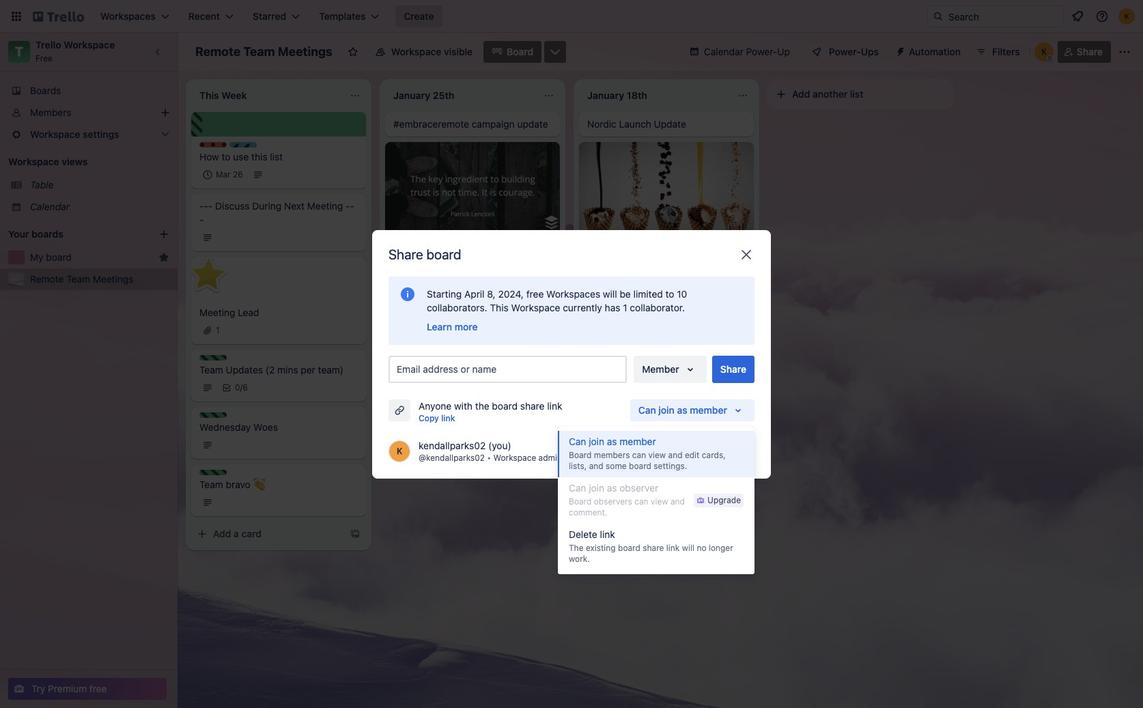 Task type: vqa. For each thing, say whether or not it's contained in the screenshot.
VIEW
yes



Task type: describe. For each thing, give the bounding box(es) containing it.
collaborators.
[[427, 302, 488, 313]]

remote inside board name text box
[[195, 44, 241, 59]]

join for can join as member board members can view and edit cards, lists, and some board settings.
[[589, 436, 605, 447]]

0 for 0 / 8
[[456, 271, 461, 281]]

0 for 0 / 6
[[235, 383, 240, 393]]

campaign:
[[649, 250, 697, 262]]

#embraceremote campaign update
[[393, 118, 548, 130]]

copy link button
[[419, 412, 455, 425]]

t
[[15, 44, 23, 59]]

how
[[199, 151, 219, 163]]

table
[[30, 179, 54, 191]]

boards
[[30, 85, 61, 96]]

link up the admin
[[547, 400, 563, 412]]

during
[[252, 200, 282, 212]]

/ for 6
[[240, 383, 243, 393]]

#embraceremote campaign update link
[[393, 118, 552, 131]]

calendar link
[[30, 200, 169, 214]]

link left no
[[667, 543, 680, 553]]

can for observer
[[635, 497, 649, 507]]

workspace views
[[8, 156, 88, 167]]

discuss
[[215, 200, 250, 212]]

member button
[[634, 356, 707, 383]]

mar 26
[[216, 169, 243, 180]]

automation
[[909, 46, 961, 57]]

workspace navigation collapse icon image
[[149, 42, 168, 61]]

power- inside calendar power-up link
[[746, 46, 778, 57]]

0 horizontal spatial a
[[234, 528, 239, 540]]

my board link
[[30, 251, 153, 264]]

trello workspace free
[[36, 39, 115, 64]]

add down the team bravo 👏
[[213, 528, 231, 540]]

workspace up table
[[8, 156, 59, 167]]

update
[[517, 118, 548, 130]]

workspace inside kendallparks02 (you) @kendallparks02 • workspace admin
[[494, 453, 536, 463]]

takeaways
[[441, 315, 488, 327]]

the inside delete link the existing board share link will no longer work.
[[569, 543, 584, 553]]

add board image
[[158, 229, 169, 240]]

view for observer
[[651, 497, 668, 507]]

and for observer
[[671, 497, 685, 507]]

april
[[465, 288, 485, 300]]

add down webinar
[[601, 362, 619, 374]]

26
[[233, 169, 243, 180]]

work:
[[491, 302, 517, 313]]

this workspace currently has 1 collaborator.
[[490, 302, 685, 313]]

to inside starting april 8, 2024, free workspaces will be limited to 10 collaborators.
[[666, 288, 675, 300]]

scoop
[[588, 264, 616, 276]]

harmony
[[393, 252, 433, 264]]

power-ups button
[[802, 41, 887, 63]]

lists,
[[569, 461, 587, 471]]

can join as member
[[639, 404, 728, 416]]

no
[[697, 543, 707, 553]]

upgrade
[[708, 495, 741, 506]]

as inside dropdown button
[[677, 404, 688, 416]]

learn
[[427, 321, 452, 332]]

brief discussion on artificial harmony link
[[393, 238, 552, 265]]

color: red, title: none image
[[199, 142, 227, 148]]

join for can join as member
[[659, 404, 675, 416]]

close image
[[738, 246, 755, 263]]

on
[[467, 239, 478, 250]]

member for can join as member board members can view and edit cards, lists, and some board settings.
[[620, 436, 656, 447]]

share inside anyone with the board share link copy link
[[520, 400, 545, 412]]

work.
[[569, 554, 590, 564]]

per
[[301, 364, 316, 376]]

0 horizontal spatial remote team meetings
[[30, 273, 134, 285]]

launch
[[619, 118, 652, 130]]

--- discuss during next meeting -- - link
[[199, 199, 358, 227]]

open information menu image
[[1096, 10, 1109, 23]]

2 horizontal spatial card
[[630, 362, 650, 374]]

wednesday woes
[[199, 422, 278, 433]]

meeting lead link
[[199, 306, 358, 320]]

0 vertical spatial board
[[507, 46, 534, 57]]

remote for remote team meetings link
[[30, 273, 64, 285]]

color: green, title: "recurring item" element for team bravo 👏
[[199, 470, 227, 475]]

show menu image
[[1118, 45, 1132, 59]]

color: sky, title: none image
[[230, 142, 257, 148]]

t link
[[8, 41, 30, 63]]

try premium free button
[[8, 678, 167, 700]]

2 horizontal spatial share
[[1077, 46, 1103, 57]]

view for member
[[649, 450, 666, 460]]

post-
[[626, 313, 650, 325]]

admin
[[539, 453, 562, 463]]

views
[[62, 156, 88, 167]]

starting
[[427, 288, 462, 300]]

Mar 26 checkbox
[[199, 167, 247, 183]]

strategic influence at work: bootcamp takeaways
[[393, 302, 517, 327]]

boards
[[31, 228, 63, 240]]

1 vertical spatial kendallparks02 (kendallparks02) image
[[389, 440, 411, 462]]

delete link the existing board share link will no longer work.
[[569, 529, 734, 564]]

power- inside power-ups 'button'
[[829, 46, 861, 57]]

your boards with 2 items element
[[8, 226, 138, 243]]

currently
[[563, 302, 602, 313]]

influence
[[436, 302, 477, 313]]

remote for 'remote work campaign: the scoop' link
[[588, 250, 621, 262]]

team bravo 👏
[[199, 479, 265, 491]]

update
[[654, 118, 686, 130]]

share for the leftmost share button
[[721, 363, 747, 375]]

boards link
[[0, 80, 178, 102]]

brief
[[393, 239, 414, 250]]

can for can join as observer board observers can view and comment.
[[569, 482, 586, 494]]

1 horizontal spatial add a card button
[[385, 360, 536, 382]]

work
[[624, 250, 647, 262]]

observer
[[620, 482, 659, 494]]

Search field
[[944, 6, 1064, 27]]

--- discuss during next meeting -- -
[[199, 200, 355, 225]]

primary element
[[0, 0, 1144, 33]]

team inside board name text box
[[243, 44, 275, 59]]

mar
[[216, 169, 231, 180]]

add inside add another list button
[[792, 88, 810, 100]]

and for member
[[668, 450, 683, 460]]

workspace inside workspace visible button
[[391, 46, 442, 57]]

wednesday woes link
[[199, 421, 358, 434]]

your
[[8, 228, 29, 240]]

join for can join as observer board observers can view and comment.
[[589, 482, 605, 494]]

board inside delete link the existing board share link will no longer work.
[[618, 543, 641, 553]]

1 horizontal spatial a
[[428, 364, 433, 376]]

starting april 8, 2024, free workspaces will be limited to 10 collaborators.
[[427, 288, 687, 313]]

calendar power-up
[[704, 46, 790, 57]]

workspaces
[[547, 288, 601, 300]]

can for member
[[632, 450, 646, 460]]

2 horizontal spatial add a card
[[601, 362, 650, 374]]

trello workspace link
[[36, 39, 115, 51]]

1 horizontal spatial add a card
[[407, 364, 456, 376]]

1 vertical spatial meetings
[[93, 273, 134, 285]]

link down anyone
[[441, 413, 455, 423]]

Email address or name text field
[[397, 360, 625, 379]]

visible
[[444, 46, 473, 57]]

nordic launch update link
[[588, 118, 746, 131]]



Task type: locate. For each thing, give the bounding box(es) containing it.
share left no
[[643, 543, 664, 553]]

remote team meetings inside board name text box
[[195, 44, 333, 59]]

members link
[[0, 102, 178, 124]]

board up observer
[[629, 461, 652, 471]]

remote work campaign: the scoop link
[[588, 250, 746, 277]]

0 horizontal spatial to
[[222, 151, 231, 163]]

board inside can join as observer board observers can view and comment.
[[569, 497, 592, 507]]

list right 'another'
[[850, 88, 864, 100]]

0 vertical spatial view
[[649, 450, 666, 460]]

join up the observers
[[589, 482, 605, 494]]

observers
[[594, 497, 632, 507]]

0 vertical spatial share button
[[1058, 41, 1111, 63]]

kendallparks02 (kendallparks02) image
[[1035, 42, 1054, 61], [389, 440, 411, 462]]

member inside can join as member dropdown button
[[690, 404, 728, 416]]

0 vertical spatial join
[[659, 404, 675, 416]]

meeting
[[307, 200, 343, 212], [199, 307, 235, 318]]

will left no
[[682, 543, 695, 553]]

as for can join as observer
[[607, 482, 617, 494]]

member up 'members'
[[620, 436, 656, 447]]

the up the work.
[[569, 543, 584, 553]]

add left 'another'
[[792, 88, 810, 100]]

meetings
[[278, 44, 333, 59], [93, 273, 134, 285]]

1 vertical spatial remote
[[588, 250, 621, 262]]

has
[[605, 302, 621, 313]]

free inside starting april 8, 2024, free workspaces will be limited to 10 collaborators.
[[527, 288, 544, 300]]

0 vertical spatial to
[[222, 151, 231, 163]]

a up anyone
[[428, 364, 433, 376]]

card
[[630, 362, 650, 374], [435, 364, 456, 376], [241, 528, 262, 540]]

1 vertical spatial view
[[651, 497, 668, 507]]

bootcamp
[[393, 315, 438, 327]]

1 horizontal spatial to
[[666, 288, 675, 300]]

can
[[639, 404, 656, 416], [569, 436, 586, 447], [569, 482, 586, 494]]

0 horizontal spatial will
[[603, 288, 617, 300]]

free
[[36, 53, 53, 64]]

the inside remote work campaign: the scoop
[[699, 250, 716, 262]]

remote down my board
[[30, 273, 64, 285]]

add a card button up with
[[385, 360, 536, 382]]

calendar for calendar power-up
[[704, 46, 744, 57]]

1 horizontal spatial 0
[[456, 271, 461, 281]]

free inside try premium free button
[[89, 683, 107, 695]]

2 vertical spatial board
[[569, 497, 592, 507]]

upgrade button
[[694, 494, 744, 508]]

search image
[[933, 11, 944, 22]]

member
[[642, 363, 680, 375]]

board
[[427, 246, 462, 262], [46, 251, 72, 263], [492, 400, 518, 412], [629, 461, 652, 471], [618, 543, 641, 553]]

updates
[[226, 364, 263, 376]]

0 horizontal spatial /
[[240, 383, 243, 393]]

1 vertical spatial remote team meetings
[[30, 273, 134, 285]]

1 vertical spatial create from template… image
[[350, 529, 361, 540]]

1 horizontal spatial share button
[[1058, 41, 1111, 63]]

try
[[31, 683, 45, 695]]

0 vertical spatial list
[[850, 88, 864, 100]]

0 / 8
[[456, 271, 469, 281]]

0 vertical spatial and
[[668, 450, 683, 460]]

0 horizontal spatial meetings
[[93, 273, 134, 285]]

board inside "link"
[[46, 251, 72, 263]]

remote
[[195, 44, 241, 59], [588, 250, 621, 262], [30, 273, 64, 285]]

1 vertical spatial calendar
[[30, 201, 70, 212]]

collaborator.
[[630, 302, 685, 313]]

another
[[813, 88, 848, 100]]

can right 'members'
[[632, 450, 646, 460]]

can down member
[[639, 404, 656, 416]]

be
[[620, 288, 631, 300]]

workspace right trello
[[64, 39, 115, 51]]

0 vertical spatial /
[[461, 271, 464, 281]]

0 vertical spatial can
[[639, 404, 656, 416]]

0 horizontal spatial add a card button
[[191, 523, 342, 545]]

longer
[[709, 543, 734, 553]]

1 horizontal spatial share
[[643, 543, 664, 553]]

your boards
[[8, 228, 63, 240]]

2 vertical spatial share
[[721, 363, 747, 375]]

nordic launch update
[[588, 118, 686, 130]]

can up lists,
[[569, 436, 586, 447]]

calendar left up
[[704, 46, 744, 57]]

/ down updates
[[240, 383, 243, 393]]

view down observer
[[651, 497, 668, 507]]

(you)
[[488, 440, 512, 451]]

add up anyone
[[407, 364, 425, 376]]

with
[[454, 400, 473, 412]]

add a card up anyone
[[407, 364, 456, 376]]

workspace down the 2024,
[[511, 302, 560, 313]]

1 horizontal spatial the
[[699, 250, 716, 262]]

0 vertical spatial create from template… image
[[738, 363, 749, 374]]

1 vertical spatial share button
[[712, 356, 755, 383]]

color: green, title: "recurring item" element up wednesday
[[199, 413, 227, 418]]

card down 👏 on the left of page
[[241, 528, 262, 540]]

share button down the 0 notifications "icon"
[[1058, 41, 1111, 63]]

webinar post-mortem
[[588, 313, 685, 325]]

board right the at the bottom of the page
[[492, 400, 518, 412]]

link
[[547, 400, 563, 412], [441, 413, 455, 423], [600, 529, 615, 540], [667, 543, 680, 553]]

0 horizontal spatial share
[[520, 400, 545, 412]]

board
[[507, 46, 534, 57], [569, 450, 592, 460], [569, 497, 592, 507]]

calendar down table
[[30, 201, 70, 212]]

2 vertical spatial and
[[671, 497, 685, 507]]

group
[[558, 427, 755, 575]]

can down observer
[[635, 497, 649, 507]]

a down the bravo
[[234, 528, 239, 540]]

join down member dropdown button
[[659, 404, 675, 416]]

how to use this list
[[199, 151, 283, 163]]

will inside delete link the existing board share link will no longer work.
[[682, 543, 695, 553]]

2 horizontal spatial a
[[622, 362, 627, 374]]

as down member dropdown button
[[677, 404, 688, 416]]

workspace down (you)
[[494, 453, 536, 463]]

color: green, title: "recurring item" element for team updates (2 mins per team)
[[199, 355, 227, 361]]

board inside can join as member board members can view and edit cards, lists, and some board settings.
[[569, 450, 592, 460]]

will inside starting april 8, 2024, free workspaces will be limited to 10 collaborators.
[[603, 288, 617, 300]]

Board name text field
[[189, 41, 339, 63]]

and up settings.
[[668, 450, 683, 460]]

/
[[461, 271, 464, 281], [240, 383, 243, 393]]

2 vertical spatial can
[[569, 482, 586, 494]]

card up anyone
[[435, 364, 456, 376]]

share down email address or name text field
[[520, 400, 545, 412]]

board for can join as member
[[569, 450, 592, 460]]

as inside can join as member board members can view and edit cards, lists, and some board settings.
[[607, 436, 617, 447]]

remote team meetings link
[[30, 273, 169, 286]]

1 vertical spatial the
[[569, 543, 584, 553]]

meeting lead
[[199, 307, 259, 318]]

as inside can join as observer board observers can view and comment.
[[607, 482, 617, 494]]

meeting left lead
[[199, 307, 235, 318]]

color: green, title: "recurring item" element up the team bravo 👏
[[199, 470, 227, 475]]

discussion
[[417, 239, 465, 250]]

2 power- from the left
[[829, 46, 861, 57]]

join
[[659, 404, 675, 416], [589, 436, 605, 447], [589, 482, 605, 494]]

join up 'members'
[[589, 436, 605, 447]]

a left member
[[622, 362, 627, 374]]

2 vertical spatial remote
[[30, 273, 64, 285]]

and inside can join as observer board observers can view and comment.
[[671, 497, 685, 507]]

and right lists,
[[589, 461, 604, 471]]

settings.
[[654, 461, 687, 471]]

the right campaign:
[[699, 250, 716, 262]]

meetings left star or unstar board image
[[278, 44, 333, 59]]

bravo
[[226, 479, 251, 491]]

color: green, title: "recurring item" element for wednesday woes
[[199, 413, 227, 418]]

1 horizontal spatial card
[[435, 364, 456, 376]]

as
[[677, 404, 688, 416], [607, 436, 617, 447], [607, 482, 617, 494]]

3 color: green, title: "recurring item" element from the top
[[199, 470, 227, 475]]

mortem
[[650, 313, 685, 325]]

webinar post-mortem link
[[588, 312, 746, 326]]

free right the 2024,
[[527, 288, 544, 300]]

as up 'members'
[[607, 436, 617, 447]]

can inside can join as member board members can view and edit cards, lists, and some board settings.
[[632, 450, 646, 460]]

1 up starting
[[429, 271, 433, 281]]

free
[[527, 288, 544, 300], [89, 683, 107, 695]]

1 horizontal spatial meetings
[[278, 44, 333, 59]]

board inside can join as member board members can view and edit cards, lists, and some board settings.
[[629, 461, 652, 471]]

view inside can join as member board members can view and edit cards, lists, and some board settings.
[[649, 450, 666, 460]]

2024,
[[498, 288, 524, 300]]

1 vertical spatial to
[[666, 288, 675, 300]]

kendallparks02 (kendallparks02) image left @kendallparks02 at the bottom left of page
[[389, 440, 411, 462]]

1 right has
[[623, 302, 628, 313]]

more
[[455, 321, 478, 332]]

-
[[199, 200, 204, 212], [204, 200, 208, 212], [208, 200, 213, 212], [346, 200, 350, 212], [350, 200, 355, 212], [199, 214, 204, 225]]

1 horizontal spatial power-
[[829, 46, 861, 57]]

share
[[1077, 46, 1103, 57], [389, 246, 423, 262], [721, 363, 747, 375]]

lead
[[238, 307, 259, 318]]

0
[[456, 271, 461, 281], [235, 383, 240, 393]]

0 horizontal spatial meeting
[[199, 307, 235, 318]]

1 vertical spatial list
[[270, 151, 283, 163]]

0 vertical spatial can
[[632, 450, 646, 460]]

workspace inside trello workspace free
[[64, 39, 115, 51]]

0 horizontal spatial the
[[569, 543, 584, 553]]

add
[[792, 88, 810, 100], [601, 362, 619, 374], [407, 364, 425, 376], [213, 528, 231, 540]]

woes
[[253, 422, 278, 433]]

at
[[479, 302, 489, 313]]

(2
[[266, 364, 275, 376]]

1 vertical spatial member
[[620, 436, 656, 447]]

automation button
[[890, 41, 969, 63]]

as for can join as member
[[607, 436, 617, 447]]

my
[[30, 251, 43, 263]]

share button
[[1058, 41, 1111, 63], [712, 356, 755, 383]]

member
[[690, 404, 728, 416], [620, 436, 656, 447]]

card down post-
[[630, 362, 650, 374]]

1 vertical spatial meeting
[[199, 307, 235, 318]]

1 vertical spatial free
[[89, 683, 107, 695]]

meeting inside --- discuss during next meeting -- -
[[307, 200, 343, 212]]

remote up scoop in the top right of the page
[[588, 250, 621, 262]]

0 horizontal spatial free
[[89, 683, 107, 695]]

0 / 6
[[235, 383, 248, 393]]

1 vertical spatial as
[[607, 436, 617, 447]]

remote right workspace navigation collapse icon
[[195, 44, 241, 59]]

board for can join as observer
[[569, 497, 592, 507]]

0 vertical spatial remote
[[195, 44, 241, 59]]

share button up can join as member dropdown button
[[712, 356, 755, 383]]

0 vertical spatial kendallparks02 (kendallparks02) image
[[1035, 42, 1054, 61]]

1 horizontal spatial share
[[721, 363, 747, 375]]

0 horizontal spatial add a card
[[213, 528, 262, 540]]

2 color: green, title: "recurring item" element from the top
[[199, 413, 227, 418]]

color: green, title: "recurring item" element up updates
[[199, 355, 227, 361]]

1 horizontal spatial remote
[[195, 44, 241, 59]]

0 left the 6
[[235, 383, 240, 393]]

workspace down create button
[[391, 46, 442, 57]]

mins
[[277, 364, 298, 376]]

can for can join as member board members can view and edit cards, lists, and some board settings.
[[569, 436, 586, 447]]

some
[[606, 461, 627, 471]]

star or unstar board image
[[348, 46, 359, 57]]

edit
[[685, 450, 700, 460]]

0 horizontal spatial remote
[[30, 273, 64, 285]]

0 horizontal spatial kendallparks02 (kendallparks02) image
[[389, 440, 411, 462]]

add a card down webinar post-mortem
[[601, 362, 650, 374]]

trello
[[36, 39, 61, 51]]

can inside dropdown button
[[639, 404, 656, 416]]

team updates (2 mins per team) link
[[199, 363, 358, 377]]

0 vertical spatial as
[[677, 404, 688, 416]]

power-
[[746, 46, 778, 57], [829, 46, 861, 57]]

1
[[429, 271, 433, 281], [623, 282, 627, 293], [623, 302, 628, 313], [216, 325, 220, 335]]

0 horizontal spatial list
[[270, 151, 283, 163]]

board inside anyone with the board share link copy link
[[492, 400, 518, 412]]

0 vertical spatial will
[[603, 288, 617, 300]]

list right this
[[270, 151, 283, 163]]

1 horizontal spatial will
[[682, 543, 695, 553]]

card for the middle add a card button
[[435, 364, 456, 376]]

1 vertical spatial 0
[[235, 383, 240, 393]]

1 vertical spatial can
[[635, 497, 649, 507]]

existing
[[586, 543, 616, 553]]

0 notifications image
[[1070, 8, 1086, 25]]

1 vertical spatial will
[[682, 543, 695, 553]]

free right premium
[[89, 683, 107, 695]]

can inside can join as member board members can view and edit cards, lists, and some board settings.
[[569, 436, 586, 447]]

1 left limited
[[623, 282, 627, 293]]

share for share board
[[389, 246, 423, 262]]

1 horizontal spatial free
[[527, 288, 544, 300]]

1 down "meeting lead"
[[216, 325, 220, 335]]

1 vertical spatial can
[[569, 436, 586, 447]]

will up has
[[603, 288, 617, 300]]

cards,
[[702, 450, 726, 460]]

color: green, title: "recurring item" element
[[199, 355, 227, 361], [199, 413, 227, 418], [199, 470, 227, 475]]

0 horizontal spatial share button
[[712, 356, 755, 383]]

2 vertical spatial color: green, title: "recurring item" element
[[199, 470, 227, 475]]

1 vertical spatial and
[[589, 461, 604, 471]]

1 horizontal spatial list
[[850, 88, 864, 100]]

and down settings.
[[671, 497, 685, 507]]

add a card button up can join as member
[[579, 357, 730, 379]]

remote inside remote work campaign: the scoop
[[588, 250, 621, 262]]

0 vertical spatial 0
[[456, 271, 461, 281]]

1 horizontal spatial create from template… image
[[738, 363, 749, 374]]

/ for 8
[[461, 271, 464, 281]]

workspace visible
[[391, 46, 473, 57]]

share
[[520, 400, 545, 412], [643, 543, 664, 553]]

0 vertical spatial remote team meetings
[[195, 44, 333, 59]]

join inside can join as observer board observers can view and comment.
[[589, 482, 605, 494]]

strategic influence at work: bootcamp takeaways link
[[393, 301, 552, 328]]

1 vertical spatial share
[[389, 246, 423, 262]]

calendar
[[704, 46, 744, 57], [30, 201, 70, 212]]

as up the observers
[[607, 482, 617, 494]]

starred icon image
[[158, 252, 169, 263]]

board up comment.
[[569, 497, 592, 507]]

board right "existing"
[[618, 543, 641, 553]]

link up "existing"
[[600, 529, 615, 540]]

calendar for calendar
[[30, 201, 70, 212]]

limited
[[634, 288, 663, 300]]

group containing can join as member
[[558, 427, 755, 575]]

add a card button for bottom create from template… image
[[191, 523, 342, 545]]

1 vertical spatial color: green, title: "recurring item" element
[[199, 413, 227, 418]]

add a card button for the top create from template… image
[[579, 357, 730, 379]]

add a card button down 👏 on the left of page
[[191, 523, 342, 545]]

2 vertical spatial as
[[607, 482, 617, 494]]

remote team meetings
[[195, 44, 333, 59], [30, 273, 134, 285]]

2 vertical spatial join
[[589, 482, 605, 494]]

next
[[284, 200, 305, 212]]

1 horizontal spatial kendallparks02 (kendallparks02) image
[[1035, 42, 1054, 61]]

kendallparks02 (you) @kendallparks02 • workspace admin
[[419, 440, 562, 463]]

can inside can join as observer board observers can view and comment.
[[635, 497, 649, 507]]

2 horizontal spatial remote
[[588, 250, 621, 262]]

can for can join as member
[[639, 404, 656, 416]]

member inside can join as member board members can view and edit cards, lists, and some board settings.
[[620, 436, 656, 447]]

/ up starting
[[461, 271, 464, 281]]

board right my
[[46, 251, 72, 263]]

member for can join as member
[[690, 404, 728, 416]]

1 vertical spatial /
[[240, 383, 243, 393]]

how to use this list link
[[199, 150, 358, 164]]

0 vertical spatial share
[[520, 400, 545, 412]]

1 horizontal spatial calendar
[[704, 46, 744, 57]]

add another list button
[[768, 79, 954, 109]]

1 power- from the left
[[746, 46, 778, 57]]

meetings inside board name text box
[[278, 44, 333, 59]]

meeting right next
[[307, 200, 343, 212]]

create from template… image
[[738, 363, 749, 374], [350, 529, 361, 540]]

can down lists,
[[569, 482, 586, 494]]

board up lists,
[[569, 450, 592, 460]]

add a card down the bravo
[[213, 528, 262, 540]]

board up '0 / 8'
[[427, 246, 462, 262]]

board link
[[484, 41, 542, 63]]

0 vertical spatial calendar
[[704, 46, 744, 57]]

0 horizontal spatial calendar
[[30, 201, 70, 212]]

view up settings.
[[649, 450, 666, 460]]

1 vertical spatial board
[[569, 450, 592, 460]]

view inside can join as observer board observers can view and comment.
[[651, 497, 668, 507]]

member up cards,
[[690, 404, 728, 416]]

1 color: green, title: "recurring item" element from the top
[[199, 355, 227, 361]]

to left 10
[[666, 288, 675, 300]]

kendallparks02 (kendallparks02) image
[[1119, 8, 1135, 25]]

0 horizontal spatial power-
[[746, 46, 778, 57]]

0 vertical spatial meeting
[[307, 200, 343, 212]]

0 vertical spatial share
[[1077, 46, 1103, 57]]

2 horizontal spatial add a card button
[[579, 357, 730, 379]]

join inside can join as member board members can view and edit cards, lists, and some board settings.
[[589, 436, 605, 447]]

0 left 8
[[456, 271, 461, 281]]

•
[[487, 453, 491, 463]]

0 vertical spatial color: green, title: "recurring item" element
[[199, 355, 227, 361]]

filters
[[993, 46, 1020, 57]]

meetings down my board "link"
[[93, 273, 134, 285]]

to left use
[[222, 151, 231, 163]]

customize views image
[[549, 45, 562, 59]]

team bravo 👏 link
[[199, 478, 358, 492]]

comment.
[[569, 508, 608, 518]]

0 horizontal spatial 0
[[235, 383, 240, 393]]

members
[[30, 107, 71, 118]]

join inside dropdown button
[[659, 404, 675, 416]]

a
[[622, 362, 627, 374], [428, 364, 433, 376], [234, 528, 239, 540]]

board left the customize views image
[[507, 46, 534, 57]]

0 vertical spatial the
[[699, 250, 716, 262]]

1 horizontal spatial remote team meetings
[[195, 44, 333, 59]]

nordic
[[588, 118, 617, 130]]

kendallparks02 (kendallparks02) image right filters
[[1035, 42, 1054, 61]]

card for bottom create from template… image add a card button
[[241, 528, 262, 540]]

can inside can join as observer board observers can view and comment.
[[569, 482, 586, 494]]

can join as observer board observers can view and comment.
[[569, 482, 685, 518]]

list inside button
[[850, 88, 864, 100]]

share inside delete link the existing board share link will no longer work.
[[643, 543, 664, 553]]



